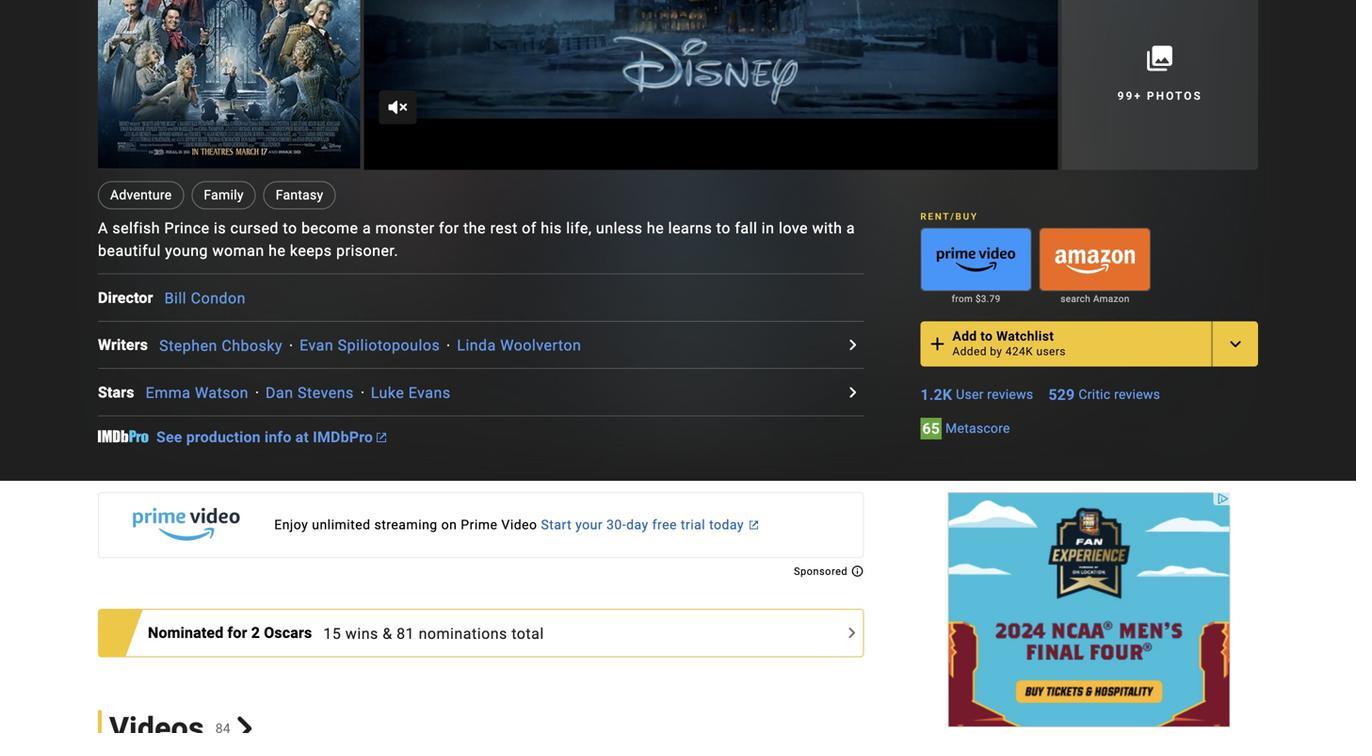 Task type: locate. For each thing, give the bounding box(es) containing it.
a up prisoner.
[[363, 220, 371, 238]]

to
[[283, 220, 297, 238], [717, 220, 731, 238], [981, 329, 993, 344]]

0 horizontal spatial reviews
[[988, 387, 1034, 403]]

1.2k
[[921, 386, 953, 404]]

see full cast and crew image left '1.2k'
[[841, 381, 864, 404]]

launch inline image
[[377, 433, 386, 443]]

0 horizontal spatial he
[[269, 242, 286, 260]]

video player application
[[364, 0, 1058, 170]]

kevin kline, ewan mcgregor, emma thompson, stanley tucci, ian mckellen, audra mcdonald, emma watson, josh gad, dan stevens, luke evans, and gugu mbatha-raw in beauty and the beast (2017) image
[[98, 0, 360, 169]]

see full cast and crew element
[[98, 287, 164, 309]]

1 horizontal spatial for
[[439, 220, 459, 238]]

see full cast and crew image
[[841, 334, 864, 357], [841, 381, 864, 404]]

0 vertical spatial for
[[439, 220, 459, 238]]

stars button
[[98, 381, 146, 404]]

fantasy button
[[264, 182, 336, 210]]

1 vertical spatial he
[[269, 242, 286, 260]]

1 vertical spatial see full cast and crew image
[[841, 381, 864, 404]]

fall
[[735, 220, 758, 238]]

fantasy
[[276, 188, 323, 203]]

spiliotopoulos
[[338, 337, 440, 355]]

see full cast and crew image for evans
[[841, 381, 864, 404]]

today
[[709, 518, 744, 533]]

advertisement region
[[948, 493, 1231, 728]]

adventure
[[110, 188, 172, 203]]

to left fall
[[717, 220, 731, 238]]

writers button
[[98, 334, 159, 357]]

2 see full cast and crew image from the top
[[841, 381, 864, 404]]

1 horizontal spatial a
[[847, 220, 855, 238]]

he
[[647, 220, 664, 238], [269, 242, 286, 260]]

0 vertical spatial see full cast and crew image
[[841, 334, 864, 357]]

see production info at imdbpro
[[156, 429, 373, 447]]

rest
[[490, 220, 518, 238]]

from
[[952, 293, 973, 305]]

reviews inside '1.2k user reviews'
[[988, 387, 1034, 403]]

is
[[214, 220, 226, 238]]

add to watchlist added by 424k users
[[953, 329, 1066, 358]]

watchlist
[[997, 329, 1054, 344]]

from $3.79 group
[[921, 228, 1032, 307]]

emma watson button
[[146, 384, 249, 402]]

adventure button
[[98, 182, 184, 210]]

watson
[[195, 384, 249, 402]]

0 horizontal spatial to
[[283, 220, 297, 238]]

woolverton
[[500, 337, 581, 355]]

a right with
[[847, 220, 855, 238]]

to up keeps
[[283, 220, 297, 238]]

0 horizontal spatial for
[[228, 625, 247, 643]]

evan spiliotopoulos
[[300, 337, 440, 355]]

start
[[541, 518, 572, 533]]

for left the
[[439, 220, 459, 238]]

0 horizontal spatial a
[[363, 220, 371, 238]]

keeps
[[290, 242, 332, 260]]

reviews right 'critic'
[[1114, 387, 1161, 403]]

users
[[1037, 345, 1066, 358]]

prince
[[164, 220, 210, 238]]

linda woolverton button
[[457, 337, 581, 355]]

unless
[[596, 220, 643, 238]]

1 horizontal spatial to
[[717, 220, 731, 238]]

cursed
[[230, 220, 279, 238]]

luke evans
[[371, 384, 451, 402]]

nominated
[[148, 625, 224, 643]]

2 reviews from the left
[[1114, 387, 1161, 403]]

oscars
[[264, 625, 312, 643]]

1 reviews from the left
[[988, 387, 1034, 403]]

see full cast and crew image left add icon
[[841, 334, 864, 357]]

reviews inside 529 critic reviews
[[1114, 387, 1161, 403]]

trial
[[681, 518, 706, 533]]

for left 2
[[228, 625, 247, 643]]

1 see full cast and crew image from the top
[[841, 334, 864, 357]]

as punishment for his actions, a young prince is transformed into a monstrous beast by a mysterious enchantress. only condition is if he can learn to love someone and earn their love in return, the curse will be lifted. enter young bookworm belle, who stumbles upon the castle and is taken prisoner by the beast while rescuing her father. with help from the beast's servants, belle comes to appreciate and love the beast all while evading a stalking hunter who wants to marry her. image
[[364, 0, 1058, 170]]

evan spiliotopoulos button
[[300, 337, 440, 355]]

to up by
[[981, 329, 993, 344]]

day
[[627, 518, 649, 533]]

1 horizontal spatial reviews
[[1114, 387, 1161, 403]]

in
[[762, 220, 775, 238]]

a
[[363, 220, 371, 238], [847, 220, 855, 238]]

luke
[[371, 384, 404, 402]]

imdbpro
[[313, 429, 373, 447]]

bill
[[164, 290, 187, 308]]

1 horizontal spatial he
[[647, 220, 664, 238]]

group
[[98, 0, 360, 170], [364, 0, 1058, 170], [921, 228, 1032, 292], [1040, 228, 1151, 292]]

see
[[156, 429, 182, 447]]

emma watson
[[146, 384, 249, 402]]

dan stevens button
[[266, 384, 354, 402]]

wins
[[346, 625, 378, 643]]

reviews right 'user'
[[988, 387, 1034, 403]]

he left the learns
[[647, 220, 664, 238]]

1 vertical spatial for
[[228, 625, 247, 643]]

he down cursed
[[269, 242, 286, 260]]

15 wins & 81 nominations total
[[323, 625, 544, 643]]

total
[[512, 625, 544, 643]]

81
[[397, 625, 415, 643]]

stephen chbosky button
[[159, 337, 283, 355]]

emma
[[146, 384, 191, 402]]

his
[[541, 220, 562, 238]]

sponsored
[[794, 566, 851, 578]]

from $3.79 link
[[921, 292, 1032, 307]]

family
[[204, 188, 244, 203]]

condon
[[191, 290, 246, 308]]

at
[[295, 429, 309, 447]]

99+
[[1118, 89, 1143, 103]]

reviews
[[988, 387, 1034, 403], [1114, 387, 1161, 403]]

2 horizontal spatial to
[[981, 329, 993, 344]]

nominated for 2 oscars button
[[148, 622, 323, 645]]

critic
[[1079, 387, 1111, 403]]



Task type: describe. For each thing, give the bounding box(es) containing it.
search amazon
[[1061, 293, 1130, 305]]

amazon
[[1094, 293, 1130, 305]]

search on amazon image
[[1041, 229, 1150, 291]]

a
[[98, 220, 108, 238]]

65 metascore
[[923, 420, 1010, 438]]

add
[[953, 329, 977, 344]]

the
[[463, 220, 486, 238]]

$3.79
[[976, 293, 1001, 305]]

chbosky
[[222, 337, 283, 355]]

life,
[[566, 220, 592, 238]]

to inside add to watchlist added by 424k users
[[981, 329, 993, 344]]

rent/buy
[[921, 211, 978, 222]]

reviews for 529
[[1114, 387, 1161, 403]]

nominations
[[419, 625, 508, 643]]

1 a from the left
[[363, 220, 371, 238]]

watch for your consideration trailer element
[[364, 0, 1058, 170]]

2 a from the left
[[847, 220, 855, 238]]

woman
[[212, 242, 264, 260]]

start your 30-day free trial today link
[[98, 493, 864, 559]]

add image
[[926, 333, 949, 356]]

linda woolverton
[[457, 337, 581, 355]]

chevron right inline image
[[233, 717, 257, 734]]

love
[[779, 220, 808, 238]]

writers
[[98, 336, 148, 354]]

user
[[956, 387, 984, 403]]

30-
[[607, 518, 627, 533]]

linda
[[457, 337, 496, 355]]

added
[[953, 345, 987, 358]]

stars
[[98, 384, 134, 402]]

bill condon
[[164, 290, 246, 308]]

search amazon group
[[1040, 228, 1151, 307]]

for inside a selfish prince is cursed to become a monster for the rest of his life, unless he learns to fall in love with a beautiful young woman he keeps prisoner.
[[439, 220, 459, 238]]

a selfish prince is cursed to become a monster for the rest of his life, unless he learns to fall in love with a beautiful young woman he keeps prisoner.
[[98, 220, 855, 260]]

monster
[[376, 220, 435, 238]]

metascore
[[946, 421, 1010, 437]]

stephen
[[159, 337, 217, 355]]

evans
[[409, 384, 451, 402]]

bill condon button
[[164, 290, 246, 308]]

of
[[522, 220, 537, 238]]

0 vertical spatial he
[[647, 220, 664, 238]]

prisoner.
[[336, 242, 399, 260]]

evan
[[300, 337, 334, 355]]

&
[[383, 625, 393, 643]]

family button
[[192, 182, 256, 210]]

see full cast and crew image for woolverton
[[841, 334, 864, 357]]

reviews for 1.2k
[[988, 387, 1034, 403]]

start your 30-day free trial today
[[541, 518, 744, 533]]

volume off image
[[386, 96, 409, 119]]

99+ photos button
[[1062, 0, 1259, 170]]

become
[[302, 220, 358, 238]]

with
[[812, 220, 843, 238]]

young
[[165, 242, 208, 260]]

99+ photos
[[1118, 89, 1203, 103]]

photos
[[1147, 89, 1203, 103]]

stephen chbosky
[[159, 337, 283, 355]]

for inside button
[[228, 625, 247, 643]]

529 critic reviews
[[1049, 386, 1161, 404]]

learns
[[668, 220, 712, 238]]

nominated for 2 oscars
[[148, 625, 312, 643]]

your
[[576, 518, 603, 533]]

beautiful
[[98, 242, 161, 260]]

selfish
[[112, 220, 160, 238]]

2
[[251, 625, 260, 643]]

dan
[[266, 384, 293, 402]]

add title to another list image
[[1225, 333, 1247, 356]]

dan stevens
[[266, 384, 354, 402]]

529
[[1049, 386, 1075, 404]]

production
[[186, 429, 261, 447]]

watch on prime video image
[[922, 229, 1031, 291]]

search
[[1061, 293, 1091, 305]]

from $3.79
[[952, 293, 1001, 305]]

stevens
[[298, 384, 354, 402]]

see more awards and nominations image
[[841, 622, 863, 645]]

by
[[990, 345, 1003, 358]]

1.2k user reviews
[[921, 386, 1034, 404]]

15
[[323, 625, 341, 643]]

424k
[[1006, 345, 1033, 358]]

search amazon link
[[1040, 292, 1151, 307]]

info
[[265, 429, 292, 447]]

director
[[98, 289, 153, 307]]

65
[[923, 420, 940, 438]]



Task type: vqa. For each thing, say whether or not it's contained in the screenshot.
J.K. Simmons And Steven Yeun In Invincible (2021) image
no



